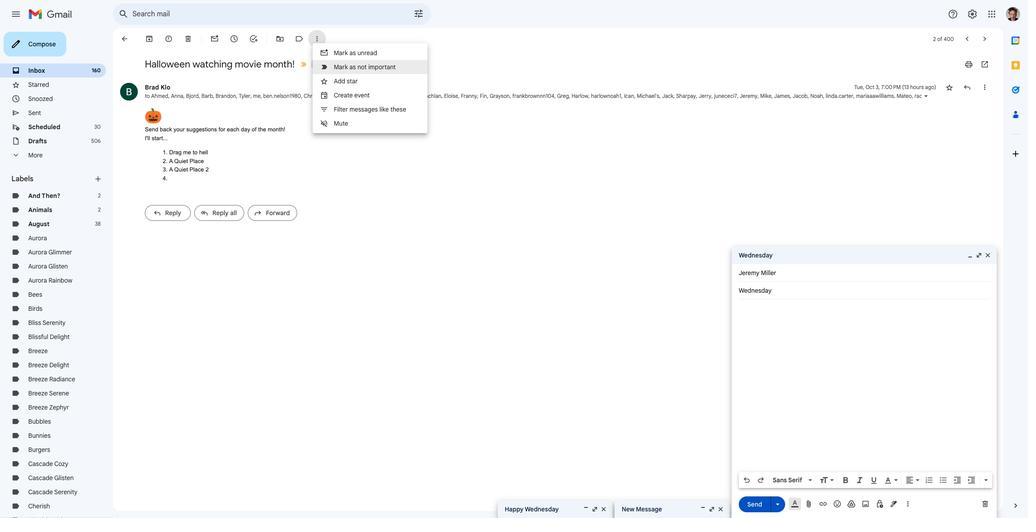 Task type: describe. For each thing, give the bounding box(es) containing it.
insert photo image
[[861, 500, 870, 509]]

happy
[[505, 506, 524, 514]]

Message Body text field
[[739, 304, 990, 470]]

chris
[[304, 93, 316, 99]]

cherish link
[[28, 503, 50, 511]]

ben.nelson1980
[[263, 93, 301, 99]]

bliss
[[28, 319, 41, 327]]

24 , from the left
[[712, 93, 713, 99]]

move to image
[[276, 34, 284, 43]]

Not starred checkbox
[[945, 83, 954, 92]]

and then? link
[[28, 192, 60, 200]]

grayson
[[490, 93, 510, 99]]

160
[[92, 67, 101, 74]]

20 , from the left
[[634, 93, 636, 99]]

send back your suggestions for each day of the month! i'll start... drag me to hell a quiet place a quiet place 2
[[145, 126, 285, 173]]

formatting options toolbar
[[739, 473, 992, 489]]

hours
[[910, 84, 924, 91]]

tue, oct 3, 7:00 pm (13 hours ago) cell
[[854, 83, 936, 92]]

cascade serenity link
[[28, 489, 77, 497]]

bulleted list ‪(⌘⇧8)‬ image
[[939, 477, 948, 485]]

sharpay
[[676, 93, 696, 99]]

cascade glisten
[[28, 475, 74, 483]]

3 , from the left
[[199, 93, 200, 99]]

reply all
[[212, 209, 237, 217]]

1 horizontal spatial close image
[[984, 252, 992, 259]]

aurora for aurora rainbow
[[28, 277, 47, 285]]

oct
[[866, 84, 874, 91]]

lachlan , eloise , franny , fin , grayson , frankbrownnn104 , greg , harlow , harlownoah1 , ican , michael's , jack , sharpay , jerry , junececi7 , jeremy , mike , james , jacob , noah , linda.carter , mariaaawilliams , mateo , rach.mooooore
[[422, 93, 952, 99]]

1 quiet from the top
[[174, 158, 188, 165]]

cascade for cascade glisten
[[28, 475, 53, 483]]

drafts link
[[28, 137, 47, 145]]

mark as unread
[[334, 49, 377, 57]]

1 a from the top
[[169, 158, 173, 165]]

Search mail text field
[[132, 10, 389, 19]]

more image
[[313, 34, 322, 43]]

breeze serene
[[28, 390, 69, 398]]

greg
[[557, 93, 569, 99]]

noah
[[810, 93, 823, 99]]

close image
[[600, 507, 607, 514]]

sans
[[773, 477, 787, 485]]

search mail image
[[116, 6, 132, 22]]

aurora glimmer
[[28, 249, 72, 257]]

starred link
[[28, 81, 49, 89]]

breeze delight
[[28, 362, 69, 370]]

mark for mark as not important
[[334, 63, 348, 71]]

mark for mark as unread
[[334, 49, 348, 57]]

aurora glisten
[[28, 263, 68, 271]]

22 , from the left
[[674, 93, 675, 99]]

show details image
[[924, 94, 929, 99]]

each
[[227, 126, 239, 133]]

0 horizontal spatial to
[[145, 93, 150, 99]]

aurora for aurora link
[[28, 235, 47, 242]]

klo
[[161, 83, 170, 91]]

connor
[[319, 93, 337, 99]]

bees
[[28, 291, 42, 299]]

as for unread
[[349, 49, 356, 57]]

attach files image
[[805, 500, 814, 509]]

filter messages like these
[[334, 106, 406, 114]]

10 , from the left
[[361, 93, 362, 99]]

older image
[[980, 34, 989, 43]]

august
[[28, 220, 50, 228]]

lachlan
[[422, 93, 441, 99]]

insert signature image
[[890, 500, 898, 509]]

13 , from the left
[[477, 93, 479, 99]]

archive image
[[145, 34, 154, 43]]

serenity for bliss serenity
[[42, 319, 66, 327]]

eloise
[[444, 93, 458, 99]]

breeze radiance link
[[28, 376, 75, 384]]

6 , from the left
[[250, 93, 252, 99]]

send button
[[739, 497, 771, 513]]

bees link
[[28, 291, 42, 299]]

harlownoah1
[[591, 93, 621, 99]]

michael's
[[637, 93, 660, 99]]

create
[[334, 91, 353, 99]]

me for to
[[183, 149, 191, 156]]

sans serif option
[[771, 477, 807, 485]]

birds link
[[28, 305, 42, 313]]

ago)
[[925, 84, 936, 91]]

breeze for breeze delight
[[28, 362, 48, 370]]

23 , from the left
[[696, 93, 698, 99]]

as for not
[[349, 63, 356, 71]]

1 vertical spatial close image
[[717, 507, 724, 514]]

burgers link
[[28, 447, 50, 454]]

17 , from the left
[[569, 93, 570, 99]]

inbox for inbox link
[[28, 67, 45, 75]]

for
[[219, 126, 225, 133]]

main menu image
[[11, 9, 21, 19]]

jacob
[[793, 93, 808, 99]]

31 , from the left
[[853, 93, 855, 99]]

glisten for cascade glisten
[[54, 475, 74, 483]]

27 , from the left
[[772, 93, 773, 99]]

forward link
[[248, 205, 297, 221]]

insert emoji ‪(⌘⇧2)‬ image
[[833, 500, 842, 509]]

wednesday
[[525, 506, 559, 514]]

19 , from the left
[[621, 93, 623, 99]]

8 , from the left
[[301, 93, 302, 99]]

breeze serene link
[[28, 390, 69, 398]]

bunnies
[[28, 432, 51, 440]]

21 , from the left
[[660, 93, 661, 99]]

hell
[[199, 149, 208, 156]]

🎃 image
[[145, 108, 162, 125]]

like
[[379, 106, 389, 114]]

snooze image
[[230, 34, 238, 43]]

reply for reply all
[[212, 209, 229, 217]]

serene
[[49, 390, 69, 398]]

1 place from the top
[[190, 158, 204, 165]]

rainbow
[[49, 277, 72, 285]]

2 a from the top
[[169, 167, 173, 173]]

38
[[95, 221, 101, 227]]

506
[[91, 138, 101, 144]]

more
[[28, 151, 43, 159]]

event
[[354, 91, 370, 99]]

breeze zephyr link
[[28, 404, 69, 412]]

cascade for cascade cozy
[[28, 461, 53, 469]]

more send options image
[[773, 501, 782, 509]]

advanced search options image
[[410, 5, 428, 23]]

not
[[357, 63, 367, 71]]

linda.carter
[[826, 93, 853, 99]]

reply for reply
[[165, 209, 181, 217]]

0 vertical spatial month!
[[264, 58, 295, 70]]

underline ‪(⌘u)‬ image
[[870, 477, 878, 486]]

back to inbox image
[[120, 34, 129, 43]]

labels image
[[295, 34, 304, 43]]

tue, oct 3, 7:00 pm (13 hours ago)
[[854, 84, 936, 91]]

and
[[28, 192, 40, 200]]

tyler
[[239, 93, 250, 99]]

report spam image
[[164, 34, 173, 43]]

christina
[[340, 93, 361, 99]]

messages
[[350, 106, 378, 114]]

i'll
[[145, 135, 150, 142]]

breeze link
[[28, 348, 48, 356]]

drag
[[169, 149, 182, 156]]

settings image
[[967, 9, 978, 19]]

labels heading
[[11, 175, 94, 184]]

message
[[636, 506, 662, 514]]

serif
[[788, 477, 802, 485]]



Task type: vqa. For each thing, say whether or not it's contained in the screenshot.
process
no



Task type: locate. For each thing, give the bounding box(es) containing it.
minimize image
[[967, 252, 974, 259], [700, 507, 707, 514]]

birds
[[28, 305, 42, 313]]

gmail image
[[28, 5, 76, 23]]

send inside button
[[747, 501, 762, 509]]

18 , from the left
[[588, 93, 590, 99]]

new
[[622, 506, 635, 514]]

scheduled link
[[28, 123, 60, 131]]

, left the 'jack'
[[660, 93, 661, 99]]

halloween watching movie month!
[[145, 58, 295, 70]]

25 , from the left
[[737, 93, 739, 99]]

, left barb
[[199, 93, 200, 99]]

your
[[174, 126, 185, 133]]

bliss serenity link
[[28, 319, 66, 327]]

me for ,
[[253, 93, 261, 99]]

ahmed
[[151, 93, 168, 99]]

1 vertical spatial of
[[252, 126, 257, 133]]

0 horizontal spatial me
[[183, 149, 191, 156]]

serenity
[[42, 319, 66, 327], [54, 489, 77, 497]]

toggle confidential mode image
[[875, 500, 884, 509]]

delight down bliss serenity
[[50, 333, 70, 341]]

me right tyler
[[253, 93, 261, 99]]

, left 'harlownoah1'
[[588, 93, 590, 99]]

as left unread
[[349, 49, 356, 57]]

, left anna
[[168, 93, 170, 99]]

, left grayson
[[487, 93, 488, 99]]

mariaaawilliams
[[856, 93, 894, 99]]

16 , from the left
[[554, 93, 556, 99]]

breeze delight link
[[28, 362, 69, 370]]

james
[[774, 93, 790, 99]]

minimize image for pop out image at right bottom
[[700, 507, 707, 514]]

2 reply from the left
[[212, 209, 229, 217]]

minimize image
[[583, 507, 590, 514]]

28 , from the left
[[790, 93, 791, 99]]

33 , from the left
[[912, 93, 913, 99]]

these
[[390, 106, 406, 114]]

minimize image for pop out icon for close icon to the right
[[967, 252, 974, 259]]

aurora for aurora glisten
[[28, 263, 47, 271]]

serenity up the blissful delight link
[[42, 319, 66, 327]]

aurora up bees link
[[28, 277, 47, 285]]

compose button
[[4, 32, 66, 57]]

snoozed
[[28, 95, 53, 103]]

radiance
[[49, 376, 75, 384]]

1 horizontal spatial me
[[253, 93, 261, 99]]

0 horizontal spatial close image
[[717, 507, 724, 514]]

None search field
[[113, 4, 431, 25]]

aurora link
[[28, 235, 47, 242]]

month! right the
[[268, 126, 285, 133]]

1 horizontal spatial of
[[937, 36, 942, 42]]

2 as from the top
[[349, 63, 356, 71]]

zephyr
[[49, 404, 69, 412]]

, left tyler
[[236, 93, 237, 99]]

14 , from the left
[[487, 93, 488, 99]]

1 vertical spatial mark
[[334, 63, 348, 71]]

me
[[253, 93, 261, 99], [183, 149, 191, 156]]

1 reply from the left
[[165, 209, 181, 217]]

newer image
[[963, 34, 972, 43]]

1 as from the top
[[349, 49, 356, 57]]

, left the linda.carter
[[823, 93, 825, 99]]

0 vertical spatial glisten
[[48, 263, 68, 271]]

5 , from the left
[[236, 93, 237, 99]]

0 horizontal spatial minimize image
[[700, 507, 707, 514]]

indent less ‪(⌘[)‬ image
[[953, 477, 962, 485]]

1 horizontal spatial to
[[193, 149, 198, 156]]

glisten for aurora glisten
[[48, 263, 68, 271]]

mark up add
[[334, 63, 348, 71]]

1 vertical spatial serenity
[[54, 489, 77, 497]]

pop out image for close image
[[591, 507, 598, 514]]

0 vertical spatial of
[[937, 36, 942, 42]]

, left michael's
[[634, 93, 636, 99]]

august link
[[28, 220, 50, 228]]

aurora glimmer link
[[28, 249, 72, 257]]

breeze down blissful
[[28, 348, 48, 356]]

inbox inside 'button'
[[313, 61, 326, 68]]

, left greg on the right of page
[[554, 93, 556, 99]]

, left eloise at the left top
[[441, 93, 443, 99]]

rach.mooooore
[[915, 93, 952, 99]]

1 vertical spatial a
[[169, 167, 173, 173]]

month! inside send back your suggestions for each day of the month! i'll start... drag me to hell a quiet place a quiet place 2
[[268, 126, 285, 133]]

serenity down cascade glisten
[[54, 489, 77, 497]]

15 , from the left
[[510, 93, 511, 99]]

1 vertical spatial pop out image
[[591, 507, 598, 514]]

delight for breeze delight
[[49, 362, 69, 370]]

1 mark from the top
[[334, 49, 348, 57]]

cascade cozy link
[[28, 461, 68, 469]]

pop out image
[[976, 252, 983, 259], [591, 507, 598, 514]]

cherish
[[28, 503, 50, 511]]

italic ‪(⌘i)‬ image
[[856, 477, 864, 485]]

30 , from the left
[[823, 93, 825, 99]]

labels navigation
[[0, 28, 113, 519]]

breeze for breeze link
[[28, 348, 48, 356]]

send for send back your suggestions for each day of the month! i'll start... drag me to hell a quiet place a quiet place 2
[[145, 126, 158, 133]]

jeremy
[[740, 93, 758, 99]]

labels
[[11, 175, 33, 184]]

0 vertical spatial place
[[190, 158, 204, 165]]

numbered list ‪(⌘⇧7)‬ image
[[925, 477, 934, 485]]

7:00 pm
[[881, 84, 901, 91]]

mute
[[334, 120, 348, 128]]

scheduled
[[28, 123, 60, 131]]

, left junececi7
[[712, 93, 713, 99]]

0 vertical spatial minimize image
[[967, 252, 974, 259]]

create event
[[334, 91, 370, 99]]

filter
[[334, 106, 348, 114]]

(13
[[902, 84, 909, 91]]

1 horizontal spatial minimize image
[[967, 252, 974, 259]]

1 breeze from the top
[[28, 348, 48, 356]]

1 vertical spatial to
[[193, 149, 198, 156]]

2 quiet from the top
[[174, 167, 188, 173]]

harlow
[[572, 93, 588, 99]]

, left 'james'
[[772, 93, 773, 99]]

26 , from the left
[[758, 93, 759, 99]]

breeze for breeze radiance
[[28, 376, 48, 384]]

reply inside reply link
[[165, 209, 181, 217]]

1 vertical spatial send
[[747, 501, 762, 509]]

of left the
[[252, 126, 257, 133]]

, left ican
[[621, 93, 623, 99]]

the
[[258, 126, 266, 133]]

0 vertical spatial delight
[[50, 333, 70, 341]]

inbox inside labels navigation
[[28, 67, 45, 75]]

more options image
[[905, 500, 911, 509]]

0 vertical spatial serenity
[[42, 319, 66, 327]]

insert files using drive image
[[847, 500, 856, 509]]

0 horizontal spatial send
[[145, 126, 158, 133]]

to left hell
[[193, 149, 198, 156]]

breeze down breeze link
[[28, 362, 48, 370]]

9 , from the left
[[337, 93, 338, 99]]

breeze up breeze zephyr link
[[28, 390, 48, 398]]

5 breeze from the top
[[28, 404, 48, 412]]

blissful delight link
[[28, 333, 70, 341]]

add
[[334, 77, 345, 85]]

frankbrownnn104
[[512, 93, 554, 99]]

2 cascade from the top
[[28, 475, 53, 483]]

2 mark from the top
[[334, 63, 348, 71]]

send up i'll
[[145, 126, 158, 133]]

to down the brad
[[145, 93, 150, 99]]

glisten down glimmer
[[48, 263, 68, 271]]

jerry
[[699, 93, 712, 99]]

0 vertical spatial mark
[[334, 49, 348, 57]]

send for send
[[747, 501, 762, 509]]

ican
[[624, 93, 634, 99]]

pop out image for close icon to the right
[[976, 252, 983, 259]]

aurora glisten link
[[28, 263, 68, 271]]

0 vertical spatial send
[[145, 126, 158, 133]]

send left more send options image
[[747, 501, 762, 509]]

then?
[[42, 192, 60, 200]]

1 horizontal spatial pop out image
[[976, 252, 983, 259]]

barb
[[201, 93, 213, 99]]

reply link
[[145, 205, 191, 221]]

close image
[[984, 252, 992, 259], [717, 507, 724, 514]]

1 aurora from the top
[[28, 235, 47, 242]]

0 vertical spatial to
[[145, 93, 150, 99]]

4 , from the left
[[213, 93, 214, 99]]

32 , from the left
[[894, 93, 895, 99]]

bjord
[[186, 93, 199, 99]]

sans serif
[[773, 477, 802, 485]]

support image
[[948, 9, 958, 19]]

breeze up breeze serene in the bottom of the page
[[28, 376, 48, 384]]

day
[[241, 126, 250, 133]]

undo ‪(⌘z)‬ image
[[742, 477, 751, 485]]

as left not
[[349, 63, 356, 71]]

aurora rainbow
[[28, 277, 72, 285]]

animals link
[[28, 206, 52, 214]]

2 vertical spatial cascade
[[28, 489, 53, 497]]

, right tyler
[[261, 93, 262, 99]]

, left brandon on the left of the page
[[213, 93, 214, 99]]

cozy
[[54, 461, 68, 469]]

1 vertical spatial glisten
[[54, 475, 74, 483]]

3 breeze from the top
[[28, 376, 48, 384]]

serenity for cascade serenity
[[54, 489, 77, 497]]

0 vertical spatial me
[[253, 93, 261, 99]]

, left the fin
[[477, 93, 479, 99]]

, down the "tue,"
[[853, 93, 855, 99]]

1 vertical spatial as
[[349, 63, 356, 71]]

redo ‪(⌘y)‬ image
[[757, 477, 765, 485]]

1 , from the left
[[168, 93, 170, 99]]

, left 'clark'
[[361, 93, 362, 99]]

mark left unread
[[334, 49, 348, 57]]

mark as not important
[[334, 63, 396, 71]]

mark
[[334, 49, 348, 57], [334, 63, 348, 71]]

delight up radiance
[[49, 362, 69, 370]]

snoozed link
[[28, 95, 53, 103]]

me right 'drag'
[[183, 149, 191, 156]]

0 vertical spatial a
[[169, 158, 173, 165]]

of
[[937, 36, 942, 42], [252, 126, 257, 133]]

, left sharpay
[[674, 93, 675, 99]]

aurora down aurora glimmer 'link'
[[28, 263, 47, 271]]

dialog
[[732, 247, 997, 519]]

0 vertical spatial quiet
[[174, 158, 188, 165]]

inbox for inbox 'button' at left
[[313, 61, 326, 68]]

aurora for aurora glimmer
[[28, 249, 47, 257]]

important
[[368, 63, 396, 71]]

,
[[168, 93, 170, 99], [183, 93, 185, 99], [199, 93, 200, 99], [213, 93, 214, 99], [236, 93, 237, 99], [250, 93, 252, 99], [261, 93, 262, 99], [301, 93, 302, 99], [337, 93, 338, 99], [361, 93, 362, 99], [441, 93, 443, 99], [458, 93, 460, 99], [477, 93, 479, 99], [487, 93, 488, 99], [510, 93, 511, 99], [554, 93, 556, 99], [569, 93, 570, 99], [588, 93, 590, 99], [621, 93, 623, 99], [634, 93, 636, 99], [660, 93, 661, 99], [674, 93, 675, 99], [696, 93, 698, 99], [712, 93, 713, 99], [737, 93, 739, 99], [758, 93, 759, 99], [772, 93, 773, 99], [790, 93, 791, 99], [808, 93, 809, 99], [823, 93, 825, 99], [853, 93, 855, 99], [894, 93, 895, 99], [912, 93, 913, 99]]

0 horizontal spatial of
[[252, 126, 257, 133]]

4 aurora from the top
[[28, 277, 47, 285]]

indent more ‪(⌘])‬ image
[[967, 477, 976, 485]]

Subject field
[[739, 287, 990, 295]]

0 horizontal spatial reply
[[165, 209, 181, 217]]

, left jeremy
[[737, 93, 739, 99]]

discard draft ‪(⌘⇧d)‬ image
[[981, 500, 990, 509]]

watching
[[193, 58, 233, 70]]

, right brandon on the left of the page
[[250, 93, 252, 99]]

of inside send back your suggestions for each day of the month! i'll start... drag me to hell a quiet place a quiet place 2
[[252, 126, 257, 133]]

mateo
[[897, 93, 912, 99]]

1 vertical spatial minimize image
[[700, 507, 707, 514]]

2 , from the left
[[183, 93, 185, 99]]

to inside send back your suggestions for each day of the month! i'll start... drag me to hell a quiet place a quiet place 2
[[193, 149, 198, 156]]

, down "hours"
[[912, 93, 913, 99]]

jack
[[662, 93, 674, 99]]

2 place from the top
[[190, 167, 204, 173]]

clark
[[364, 93, 376, 99]]

pop out image
[[708, 507, 715, 514]]

29 , from the left
[[808, 93, 809, 99]]

glimmer
[[48, 249, 72, 257]]

cascade up cherish
[[28, 489, 53, 497]]

, left mike at the right top of page
[[758, 93, 759, 99]]

, left jerry
[[696, 93, 698, 99]]

, down tue, oct 3, 7:00 pm (13 hours ago) cell
[[894, 93, 895, 99]]

add star
[[334, 77, 358, 85]]

aurora down aurora link
[[28, 249, 47, 257]]

1 vertical spatial cascade
[[28, 475, 53, 483]]

breeze for breeze zephyr
[[28, 404, 48, 412]]

brad
[[145, 83, 159, 91]]

, left noah
[[808, 93, 809, 99]]

and then?
[[28, 192, 60, 200]]

dialog containing sans serif
[[732, 247, 997, 519]]

insert link ‪(⌘k)‬ image
[[819, 500, 828, 509]]

add to tasks image
[[249, 34, 258, 43]]

of left 400
[[937, 36, 942, 42]]

inbox button
[[311, 61, 327, 68]]

2 breeze from the top
[[28, 362, 48, 370]]

1 vertical spatial place
[[190, 167, 204, 173]]

0 vertical spatial close image
[[984, 252, 992, 259]]

not starred image
[[945, 83, 954, 92]]

, left frankbrownnn104
[[510, 93, 511, 99]]

1 cascade from the top
[[28, 461, 53, 469]]

aurora down august
[[28, 235, 47, 242]]

reply inside 'reply all' link
[[212, 209, 229, 217]]

4 breeze from the top
[[28, 390, 48, 398]]

aurora rainbow link
[[28, 277, 72, 285]]

11 , from the left
[[441, 93, 443, 99]]

3,
[[876, 84, 880, 91]]

0 vertical spatial as
[[349, 49, 356, 57]]

month! down move to image
[[264, 58, 295, 70]]

2
[[933, 36, 936, 42], [206, 167, 209, 173], [98, 193, 101, 199], [98, 207, 101, 213]]

compose
[[28, 40, 56, 48]]

blissful delight
[[28, 333, 70, 341]]

anna
[[171, 93, 183, 99]]

sent link
[[28, 109, 41, 117]]

send inside send back your suggestions for each day of the month! i'll start... drag me to hell a quiet place a quiet place 2
[[145, 126, 158, 133]]

breeze for breeze serene
[[28, 390, 48, 398]]

cascade serenity
[[28, 489, 77, 497]]

1 vertical spatial quiet
[[174, 167, 188, 173]]

unread
[[357, 49, 377, 57]]

, left the 'harlow'
[[569, 93, 570, 99]]

cascade down cascade cozy link
[[28, 475, 53, 483]]

star
[[347, 77, 358, 85]]

1 horizontal spatial send
[[747, 501, 762, 509]]

tab list
[[1003, 28, 1028, 487]]

0 horizontal spatial inbox
[[28, 67, 45, 75]]

2 aurora from the top
[[28, 249, 47, 257]]

delete image
[[184, 34, 193, 43]]

1 horizontal spatial inbox
[[313, 61, 326, 68]]

1 horizontal spatial reply
[[212, 209, 229, 217]]

3 cascade from the top
[[28, 489, 53, 497]]

inbox up starred link
[[28, 67, 45, 75]]

, left christina
[[337, 93, 338, 99]]

burgers
[[28, 447, 50, 454]]

cascade down burgers link on the left of page
[[28, 461, 53, 469]]

me inside send back your suggestions for each day of the month! i'll start... drag me to hell a quiet place a quiet place 2
[[183, 149, 191, 156]]

1 vertical spatial me
[[183, 149, 191, 156]]

, left the "franny"
[[458, 93, 460, 99]]

0 horizontal spatial pop out image
[[591, 507, 598, 514]]

3 aurora from the top
[[28, 263, 47, 271]]

glisten down cozy
[[54, 475, 74, 483]]

, left chris
[[301, 93, 302, 99]]

bold ‪(⌘b)‬ image
[[841, 477, 850, 485]]

delight for blissful delight
[[50, 333, 70, 341]]

bubbles link
[[28, 418, 51, 426]]

7 , from the left
[[261, 93, 262, 99]]

, left the jacob
[[790, 93, 791, 99]]

breeze radiance
[[28, 376, 75, 384]]

0 vertical spatial pop out image
[[976, 252, 983, 259]]

inbox down 'more' icon
[[313, 61, 326, 68]]

0 vertical spatial cascade
[[28, 461, 53, 469]]

, left the bjord
[[183, 93, 185, 99]]

more formatting options image
[[982, 477, 991, 485]]

12 , from the left
[[458, 93, 460, 99]]

1 vertical spatial month!
[[268, 126, 285, 133]]

mike
[[760, 93, 772, 99]]

send
[[145, 126, 158, 133], [747, 501, 762, 509]]

2 inside send back your suggestions for each day of the month! i'll start... drag me to hell a quiet place a quiet place 2
[[206, 167, 209, 173]]

breeze up 'bubbles'
[[28, 404, 48, 412]]

cascade for cascade serenity
[[28, 489, 53, 497]]

1 vertical spatial delight
[[49, 362, 69, 370]]



